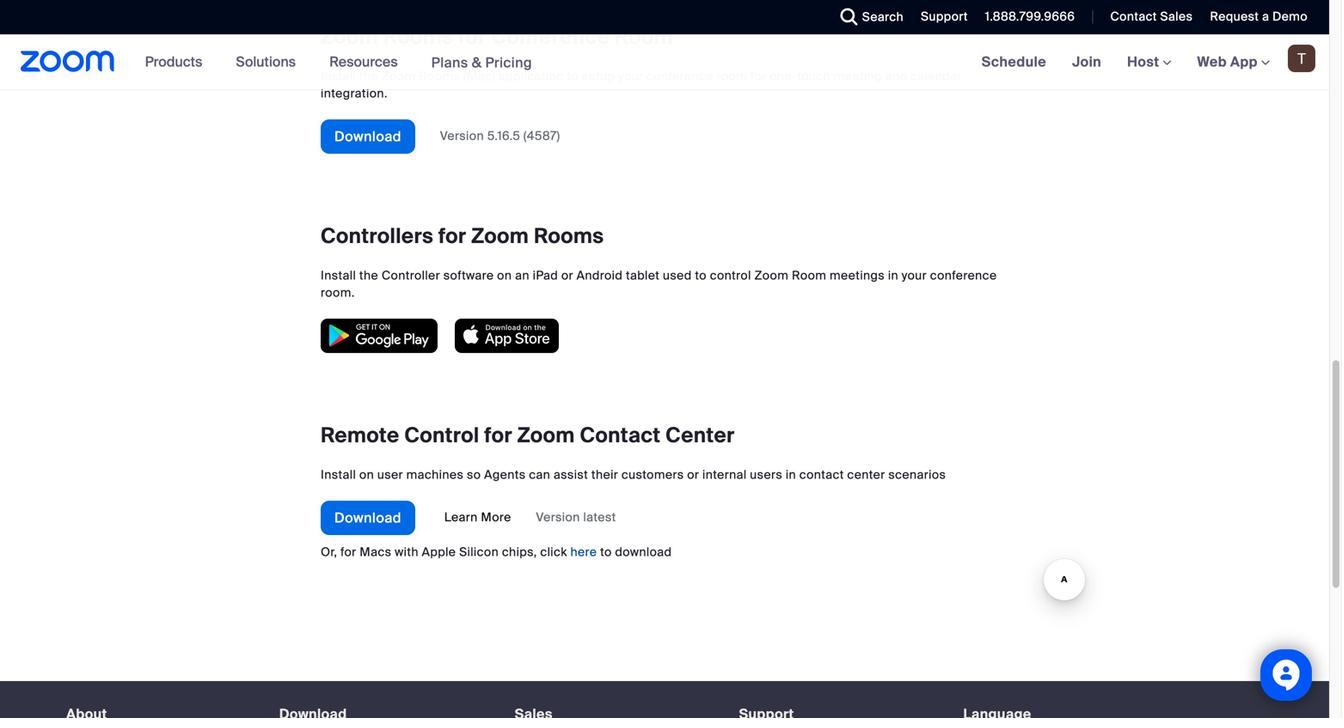 Task type: vqa. For each thing, say whether or not it's contained in the screenshot.
CLICK at the left of page
yes



Task type: describe. For each thing, give the bounding box(es) containing it.
tablet
[[626, 268, 660, 284]]

0 vertical spatial rooms
[[383, 24, 453, 51]]

one-
[[770, 69, 797, 84]]

control
[[710, 268, 751, 284]]

version latest
[[536, 510, 616, 526]]

latest
[[583, 510, 616, 526]]

for up &
[[458, 24, 486, 51]]

setup
[[582, 69, 615, 84]]

or,
[[321, 545, 337, 561]]

resources
[[329, 53, 398, 71]]

request a demo
[[1210, 9, 1308, 25]]

rooms for for
[[534, 223, 604, 250]]

here
[[570, 545, 597, 561]]

1 vertical spatial contact
[[580, 423, 661, 449]]

android
[[577, 268, 623, 284]]

plans & pricing
[[431, 54, 532, 72]]

support
[[921, 9, 968, 25]]

install for remote control for zoom contact center
[[321, 468, 356, 483]]

for up agents
[[484, 423, 512, 449]]

a
[[1262, 9, 1269, 25]]

2 heading from the left
[[279, 708, 484, 719]]

silicon
[[459, 545, 499, 561]]

center
[[666, 423, 735, 449]]

1.888.799.9666
[[985, 9, 1075, 25]]

download for remote
[[334, 510, 402, 528]]

more
[[481, 510, 511, 526]]

users
[[750, 468, 783, 483]]

download link for zoom
[[321, 120, 415, 154]]

join
[[1072, 53, 1102, 71]]

application
[[499, 69, 564, 84]]

install the controller software on an ipad or android tablet used to control zoom room meetings in your conference room.
[[321, 268, 997, 301]]

4 heading from the left
[[739, 708, 932, 719]]

to inside "install the zoom rooms (mac) application to setup your conference room for one-touch meeting and calendar integration."
[[567, 69, 579, 84]]

search button
[[828, 0, 908, 34]]

with
[[395, 545, 419, 561]]

schedule
[[982, 53, 1047, 71]]

or, for macs with apple silicon chips, click here to download
[[321, 545, 672, 561]]

conference
[[491, 24, 610, 51]]

chips,
[[502, 545, 537, 561]]

download for zoom
[[334, 128, 402, 146]]

used
[[663, 268, 692, 284]]

install for zoom rooms for conference room
[[321, 69, 356, 84]]

web app
[[1197, 53, 1258, 71]]

here link
[[570, 545, 597, 561]]

search
[[862, 9, 904, 25]]

your inside "install the zoom rooms (mac) application to setup your conference room for one-touch meeting and calendar integration."
[[618, 69, 643, 84]]

customers
[[622, 468, 684, 483]]

meetings
[[830, 268, 885, 284]]

in inside install the controller software on an ipad or android tablet used to control zoom room meetings in your conference room.
[[888, 268, 899, 284]]

version for version 5.16.5 (4587)
[[440, 128, 484, 144]]

zoom inside install the controller software on an ipad or android tablet used to control zoom room meetings in your conference room.
[[755, 268, 789, 284]]

conference inside "install the zoom rooms (mac) application to setup your conference room for one-touch meeting and calendar integration."
[[647, 69, 713, 84]]

center
[[847, 468, 885, 483]]

apple
[[422, 545, 456, 561]]

sales
[[1160, 9, 1193, 25]]

banner containing products
[[0, 34, 1329, 91]]

download link for remote
[[321, 501, 415, 536]]

touch
[[797, 69, 831, 84]]

rooms for the
[[419, 69, 460, 84]]

learn
[[444, 510, 478, 526]]

learn more
[[441, 510, 515, 526]]

internal
[[703, 468, 747, 483]]

for up software
[[438, 223, 466, 250]]

1 horizontal spatial to
[[600, 545, 612, 561]]

controller
[[382, 268, 440, 284]]

resources button
[[329, 34, 406, 89]]

contact sales
[[1110, 9, 1193, 25]]

join link
[[1059, 34, 1115, 89]]

calendar
[[911, 69, 962, 84]]

demo
[[1273, 9, 1308, 25]]

control
[[404, 423, 479, 449]]

assist
[[554, 468, 588, 483]]

install the zoom rooms (mac) application to setup your conference room for one-touch meeting and calendar integration.
[[321, 69, 962, 102]]

software
[[443, 268, 494, 284]]

and
[[885, 69, 907, 84]]

get controllers for zoom rooms on google play image
[[329, 324, 429, 349]]

user
[[377, 468, 403, 483]]

&
[[472, 54, 482, 72]]

products button
[[145, 34, 210, 89]]

meeting
[[834, 69, 882, 84]]

support link up calendar
[[921, 9, 968, 25]]

profile picture image
[[1288, 45, 1316, 72]]

contact
[[799, 468, 844, 483]]

host
[[1127, 53, 1163, 71]]

pricing
[[485, 54, 532, 72]]

their
[[591, 468, 618, 483]]

controllers
[[321, 223, 433, 250]]

0 horizontal spatial in
[[786, 468, 796, 483]]

learn more link
[[441, 510, 515, 526]]



Task type: locate. For each thing, give the bounding box(es) containing it.
1 horizontal spatial room
[[792, 268, 827, 284]]

to right used
[[695, 268, 707, 284]]

0 vertical spatial on
[[497, 268, 512, 284]]

contact up install on user machines so agents can assist their customers or internal users in contact center scenarios
[[580, 423, 661, 449]]

2 download from the top
[[334, 510, 402, 528]]

zoom up resources
[[321, 24, 378, 51]]

1 vertical spatial conference
[[930, 268, 997, 284]]

zoom up can
[[517, 423, 575, 449]]

meetings navigation
[[969, 34, 1329, 91]]

1 install from the top
[[321, 69, 356, 84]]

0 vertical spatial the
[[359, 69, 378, 84]]

in right meetings
[[888, 268, 899, 284]]

version for version latest
[[536, 510, 580, 526]]

plans
[[431, 54, 468, 72]]

0 vertical spatial version
[[440, 128, 484, 144]]

macs
[[360, 545, 392, 561]]

in right users
[[786, 468, 796, 483]]

host button
[[1127, 53, 1172, 71]]

1 horizontal spatial your
[[902, 268, 927, 284]]

2 vertical spatial rooms
[[534, 223, 604, 250]]

for inside "install the zoom rooms (mac) application to setup your conference room for one-touch meeting and calendar integration."
[[751, 69, 767, 84]]

install up integration.
[[321, 69, 356, 84]]

contact
[[1110, 9, 1157, 25], [580, 423, 661, 449]]

products
[[145, 53, 202, 71]]

1 vertical spatial version
[[536, 510, 580, 526]]

rooms up ipad
[[534, 223, 604, 250]]

1 horizontal spatial conference
[[930, 268, 997, 284]]

1 the from the top
[[359, 69, 378, 84]]

1 heading from the left
[[66, 708, 248, 719]]

0 horizontal spatial contact
[[580, 423, 661, 449]]

to
[[567, 69, 579, 84], [695, 268, 707, 284], [600, 545, 612, 561]]

schedule link
[[969, 34, 1059, 89]]

0 horizontal spatial room
[[615, 24, 673, 51]]

room.
[[321, 285, 355, 301]]

room
[[717, 69, 747, 84]]

web app button
[[1197, 53, 1270, 71]]

can
[[529, 468, 550, 483]]

1 vertical spatial on
[[359, 468, 374, 483]]

version
[[440, 128, 484, 144], [536, 510, 580, 526]]

0 vertical spatial download link
[[321, 120, 415, 154]]

(4587)
[[524, 128, 560, 144]]

1 horizontal spatial version
[[536, 510, 580, 526]]

5.16.5
[[487, 128, 520, 144]]

for left one-
[[751, 69, 767, 84]]

1 vertical spatial download link
[[321, 501, 415, 536]]

0 vertical spatial room
[[615, 24, 673, 51]]

zoom logo image
[[21, 51, 115, 72]]

install
[[321, 69, 356, 84], [321, 268, 356, 284], [321, 468, 356, 483]]

scenarios
[[889, 468, 946, 483]]

your right setup
[[618, 69, 643, 84]]

2 vertical spatial install
[[321, 468, 356, 483]]

remote
[[321, 423, 399, 449]]

zoom up an
[[471, 223, 529, 250]]

the
[[359, 69, 378, 84], [359, 268, 378, 284]]

rooms left &
[[419, 69, 460, 84]]

0 horizontal spatial version
[[440, 128, 484, 144]]

the for zoom
[[359, 69, 378, 84]]

banner
[[0, 34, 1329, 91]]

0 vertical spatial your
[[618, 69, 643, 84]]

1 vertical spatial download
[[334, 510, 402, 528]]

room left meetings
[[792, 268, 827, 284]]

version up click
[[536, 510, 580, 526]]

1 vertical spatial rooms
[[419, 69, 460, 84]]

0 horizontal spatial conference
[[647, 69, 713, 84]]

3 heading from the left
[[515, 708, 708, 719]]

to left setup
[[567, 69, 579, 84]]

1 vertical spatial in
[[786, 468, 796, 483]]

install inside install the controller software on an ipad or android tablet used to control zoom room meetings in your conference room.
[[321, 268, 356, 284]]

on left user
[[359, 468, 374, 483]]

controllers for zoom rooms
[[321, 223, 604, 250]]

heading
[[66, 708, 248, 719], [279, 708, 484, 719], [515, 708, 708, 719], [739, 708, 932, 719]]

the down the controllers
[[359, 268, 378, 284]]

install on user machines so agents can assist their customers or internal users in contact center scenarios
[[321, 468, 946, 483]]

ipad
[[533, 268, 558, 284]]

0 vertical spatial install
[[321, 69, 356, 84]]

app
[[1230, 53, 1258, 71]]

conference
[[647, 69, 713, 84], [930, 268, 997, 284]]

solutions button
[[236, 34, 304, 89]]

or right ipad
[[561, 268, 573, 284]]

1 vertical spatial or
[[687, 468, 699, 483]]

download
[[615, 545, 672, 561]]

solutions
[[236, 53, 296, 71]]

request
[[1210, 9, 1259, 25]]

or left internal
[[687, 468, 699, 483]]

1 horizontal spatial in
[[888, 268, 899, 284]]

to inside install the controller software on an ipad or android tablet used to control zoom room meetings in your conference room.
[[695, 268, 707, 284]]

(mac)
[[464, 69, 495, 84]]

0 horizontal spatial on
[[359, 468, 374, 483]]

1 horizontal spatial or
[[687, 468, 699, 483]]

download controllers for zoom rooms on the app store image
[[463, 325, 550, 348]]

machines
[[406, 468, 464, 483]]

the inside "install the zoom rooms (mac) application to setup your conference room for one-touch meeting and calendar integration."
[[359, 69, 378, 84]]

3 install from the top
[[321, 468, 356, 483]]

plans & pricing link
[[431, 54, 532, 72], [431, 54, 532, 72]]

your right meetings
[[902, 268, 927, 284]]

download down integration.
[[334, 128, 402, 146]]

version 5.16.5 (4587)
[[437, 128, 560, 144]]

1 vertical spatial the
[[359, 268, 378, 284]]

remote control for zoom contact center
[[321, 423, 735, 449]]

zoom
[[321, 24, 378, 51], [382, 69, 416, 84], [471, 223, 529, 250], [755, 268, 789, 284], [517, 423, 575, 449]]

0 horizontal spatial or
[[561, 268, 573, 284]]

2 horizontal spatial to
[[695, 268, 707, 284]]

download up macs
[[334, 510, 402, 528]]

web
[[1197, 53, 1227, 71]]

zoom rooms for conference room
[[321, 24, 673, 51]]

request a demo link
[[1197, 0, 1329, 34], [1210, 9, 1308, 25]]

download link up macs
[[321, 501, 415, 536]]

1.888.799.9666 button
[[972, 0, 1079, 34], [985, 9, 1075, 25]]

0 vertical spatial or
[[561, 268, 573, 284]]

0 horizontal spatial to
[[567, 69, 579, 84]]

the for controllers
[[359, 268, 378, 284]]

2 vertical spatial to
[[600, 545, 612, 561]]

so
[[467, 468, 481, 483]]

rooms up plans
[[383, 24, 453, 51]]

1 horizontal spatial on
[[497, 268, 512, 284]]

1 vertical spatial to
[[695, 268, 707, 284]]

or inside install the controller software on an ipad or android tablet used to control zoom room meetings in your conference room.
[[561, 268, 573, 284]]

the up integration.
[[359, 69, 378, 84]]

2 download link from the top
[[321, 501, 415, 536]]

0 vertical spatial to
[[567, 69, 579, 84]]

download link down integration.
[[321, 120, 415, 154]]

rooms inside "install the zoom rooms (mac) application to setup your conference room for one-touch meeting and calendar integration."
[[419, 69, 460, 84]]

product information navigation
[[132, 34, 545, 91]]

for right or,
[[340, 545, 356, 561]]

on inside install the controller software on an ipad or android tablet used to control zoom room meetings in your conference room.
[[497, 268, 512, 284]]

0 horizontal spatial your
[[618, 69, 643, 84]]

on
[[497, 268, 512, 284], [359, 468, 374, 483]]

1 vertical spatial install
[[321, 268, 356, 284]]

1 vertical spatial your
[[902, 268, 927, 284]]

0 vertical spatial conference
[[647, 69, 713, 84]]

an
[[515, 268, 530, 284]]

room up "install the zoom rooms (mac) application to setup your conference room for one-touch meeting and calendar integration."
[[615, 24, 673, 51]]

0 vertical spatial in
[[888, 268, 899, 284]]

click
[[540, 545, 567, 561]]

install up room. at the top of the page
[[321, 268, 356, 284]]

contact sales link
[[1098, 0, 1197, 34], [1110, 9, 1193, 25]]

1 horizontal spatial contact
[[1110, 9, 1157, 25]]

your inside install the controller software on an ipad or android tablet used to control zoom room meetings in your conference room.
[[902, 268, 927, 284]]

on left an
[[497, 268, 512, 284]]

zoom inside "install the zoom rooms (mac) application to setup your conference room for one-touch meeting and calendar integration."
[[382, 69, 416, 84]]

room inside install the controller software on an ipad or android tablet used to control zoom room meetings in your conference room.
[[792, 268, 827, 284]]

install inside "install the zoom rooms (mac) application to setup your conference room for one-touch meeting and calendar integration."
[[321, 69, 356, 84]]

0 vertical spatial download
[[334, 128, 402, 146]]

conference inside install the controller software on an ipad or android tablet used to control zoom room meetings in your conference room.
[[930, 268, 997, 284]]

version left 5.16.5 on the top of the page
[[440, 128, 484, 144]]

integration.
[[321, 86, 388, 102]]

2 the from the top
[[359, 268, 378, 284]]

download
[[334, 128, 402, 146], [334, 510, 402, 528]]

zoom right "control"
[[755, 268, 789, 284]]

contact left sales on the right of the page
[[1110, 9, 1157, 25]]

room
[[615, 24, 673, 51], [792, 268, 827, 284]]

1 vertical spatial room
[[792, 268, 827, 284]]

1 download link from the top
[[321, 120, 415, 154]]

support link right search
[[908, 0, 972, 34]]

or
[[561, 268, 573, 284], [687, 468, 699, 483]]

1 download from the top
[[334, 128, 402, 146]]

the inside install the controller software on an ipad or android tablet used to control zoom room meetings in your conference room.
[[359, 268, 378, 284]]

to right here
[[600, 545, 612, 561]]

support link
[[908, 0, 972, 34], [921, 9, 968, 25]]

2 install from the top
[[321, 268, 356, 284]]

install down remote
[[321, 468, 356, 483]]

your
[[618, 69, 643, 84], [902, 268, 927, 284]]

in
[[888, 268, 899, 284], [786, 468, 796, 483]]

0 vertical spatial contact
[[1110, 9, 1157, 25]]

install for controllers for zoom rooms
[[321, 268, 356, 284]]

agents
[[484, 468, 526, 483]]

zoom up integration.
[[382, 69, 416, 84]]



